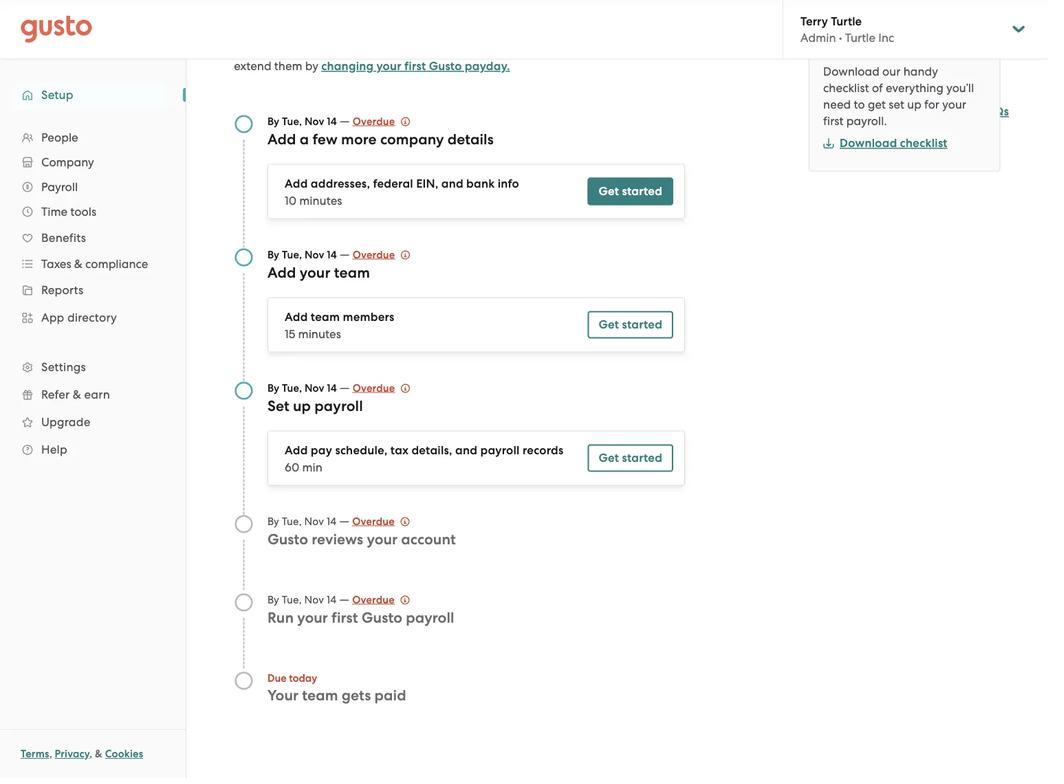Task type: describe. For each thing, give the bounding box(es) containing it.
set
[[889, 98, 904, 112]]

your
[[267, 687, 299, 705]]

add for add team members 15 minutes
[[285, 311, 308, 325]]

14 for few
[[327, 116, 337, 128]]

account
[[401, 531, 456, 549]]

terms , privacy , & cookies
[[21, 748, 143, 761]]

details,
[[412, 444, 452, 458]]

your right reviews
[[367, 531, 398, 549]]

run your first gusto payroll
[[267, 610, 454, 627]]

you'll
[[947, 82, 974, 95]]

setup
[[41, 88, 73, 102]]

tools
[[70, 205, 96, 219]]

overdue for few
[[353, 116, 395, 128]]

terry
[[801, 14, 828, 28]]

more
[[341, 131, 377, 148]]

app directory link
[[14, 305, 172, 330]]

terms
[[21, 748, 49, 761]]

upgrade
[[41, 415, 90, 429]]

add for add your team
[[267, 264, 296, 282]]

1 horizontal spatial payroll
[[406, 610, 454, 627]]

of
[[872, 82, 883, 95]]

faqs
[[981, 105, 1009, 119]]

payroll button
[[14, 175, 172, 199]]

get started for payroll
[[599, 452, 662, 466]]

app
[[41, 311, 64, 325]]

cookies
[[105, 748, 143, 761]]

reports
[[41, 283, 84, 297]]

payroll
[[41, 180, 78, 194]]

few
[[313, 131, 338, 148]]

changing your first gusto payday.
[[321, 59, 510, 74]]

1 vertical spatial by
[[305, 59, 319, 73]]

circle blank image for due today
[[234, 672, 253, 691]]

time tools
[[41, 205, 96, 219]]

settings
[[41, 360, 86, 374]]

changing
[[321, 59, 374, 74]]

started for set up payroll
[[622, 452, 662, 466]]

them
[[274, 59, 302, 73]]

records
[[523, 444, 564, 458]]

overdue for team
[[353, 249, 395, 261]]

0 vertical spatial turtle
[[831, 14, 862, 28]]

0 vertical spatial team
[[334, 264, 370, 282]]

overdue for payroll
[[353, 382, 395, 395]]

circle blank image for by
[[234, 515, 253, 534]]

schedule,
[[335, 444, 388, 458]]

settings link
[[14, 355, 172, 380]]

get
[[868, 98, 886, 112]]

benefits link
[[14, 226, 172, 250]]

add a few more company details
[[267, 131, 494, 148]]

refer & earn
[[41, 388, 110, 402]]

nov for team
[[305, 249, 324, 261]]

upgrade link
[[14, 410, 172, 435]]

14 for your
[[327, 516, 337, 528]]

to
[[854, 98, 865, 112]]

extend
[[234, 59, 271, 73]]

a
[[300, 131, 309, 148]]

finish your tasks by the due dates shown or extend them by
[[234, 43, 672, 73]]

first inside download our handy checklist of everything you'll need to get set up for your first payroll.
[[823, 115, 844, 128]]

2 vertical spatial &
[[95, 748, 102, 761]]

ein,
[[416, 177, 438, 191]]

help
[[41, 443, 67, 457]]

by for add a few more company details
[[267, 116, 279, 128]]

gets
[[342, 687, 371, 705]]

finish
[[438, 43, 469, 57]]

admin
[[801, 31, 836, 45]]

14 for first
[[327, 594, 337, 606]]

minutes inside add team members 15 minutes
[[298, 327, 341, 341]]

nov for first
[[304, 594, 324, 606]]

by tue, nov 14 — for first
[[267, 593, 352, 607]]

payroll inside add pay schedule, tax details, and payroll records 60 min
[[480, 444, 520, 458]]

our
[[883, 65, 901, 79]]

— for team
[[340, 248, 350, 261]]

download our handy checklist of everything you'll need to get set up for your first payroll.
[[823, 65, 974, 128]]

by tue, nov 14 — for few
[[267, 114, 353, 128]]

add for add a few more company details
[[267, 131, 296, 148]]

taxes & compliance
[[41, 257, 148, 271]]

1 get from the top
[[599, 185, 619, 199]]

up inside download our handy checklist of everything you'll need to get set up for your first payroll.
[[907, 98, 922, 112]]

gusto for changing your first gusto payday.
[[429, 59, 462, 74]]

and inside add addresses, federal ein, and bank info 10 minutes
[[441, 177, 463, 191]]

terry turtle admin • turtle inc
[[801, 14, 894, 45]]

1 get started from the top
[[599, 185, 662, 199]]

— for your
[[339, 514, 349, 528]]

tax
[[391, 444, 409, 458]]

changing your first gusto payday. button
[[321, 58, 510, 75]]

nov for payroll
[[305, 382, 324, 395]]

everything
[[886, 82, 944, 95]]

overdue button for first
[[352, 592, 410, 609]]

0 horizontal spatial gusto
[[267, 531, 308, 549]]

or
[[660, 43, 672, 57]]

today
[[289, 673, 317, 685]]

& for earn
[[73, 388, 81, 402]]

for
[[924, 98, 940, 112]]

bank
[[466, 177, 495, 191]]

overdue for your
[[352, 516, 395, 528]]

tue, for gusto reviews your account
[[282, 516, 302, 528]]

people
[[41, 131, 78, 144]]

list containing people
[[0, 125, 186, 464]]

add for add addresses, federal ein, and bank info 10 minutes
[[285, 177, 308, 191]]

federal
[[373, 177, 413, 191]]

checklist inside download our handy checklist of everything you'll need to get set up for your first payroll.
[[823, 82, 869, 95]]

overdue for first
[[352, 594, 395, 607]]

overdue button for few
[[353, 113, 410, 130]]

time tools button
[[14, 199, 172, 224]]

the
[[545, 43, 562, 57]]

min
[[302, 461, 322, 475]]

faqs button
[[964, 104, 1009, 120]]

1 vertical spatial checklist
[[900, 137, 948, 151]]

due
[[565, 43, 586, 57]]

time
[[41, 205, 67, 219]]

home image
[[21, 15, 92, 43]]



Task type: vqa. For each thing, say whether or not it's contained in the screenshot.
International employees International
no



Task type: locate. For each thing, give the bounding box(es) containing it.
and inside add pay schedule, tax details, and payroll records 60 min
[[455, 444, 477, 458]]

overdue button for team
[[353, 247, 410, 263]]

overdue up "run your first gusto payroll"
[[352, 594, 395, 607]]

2 overdue button from the top
[[353, 247, 410, 263]]

your inside finish your tasks by the due dates shown or extend them by
[[471, 43, 495, 57]]

5 by from the top
[[267, 594, 279, 606]]

by tue, nov 14 —
[[267, 114, 353, 128], [267, 248, 353, 261], [267, 381, 353, 395], [267, 514, 352, 528], [267, 593, 352, 607]]

1 horizontal spatial by
[[528, 43, 542, 57]]

1 horizontal spatial first
[[404, 59, 426, 74]]

3 nov from the top
[[305, 382, 324, 395]]

2 horizontal spatial first
[[823, 115, 844, 128]]

your for run your first gusto payroll
[[297, 610, 328, 627]]

by tue, nov 14 — up reviews
[[267, 514, 352, 528]]

0 vertical spatial and
[[441, 177, 463, 191]]

0 horizontal spatial checklist
[[823, 82, 869, 95]]

and
[[441, 177, 463, 191], [455, 444, 477, 458]]

terms link
[[21, 748, 49, 761]]

first right changing
[[404, 59, 426, 74]]

nov for few
[[305, 116, 324, 128]]

overdue button for payroll
[[353, 380, 410, 397]]

inc
[[879, 31, 894, 45]]

, left cookies button
[[90, 748, 92, 761]]

compliance
[[85, 257, 148, 271]]

add pay schedule, tax details, and payroll records 60 min
[[285, 444, 564, 475]]

first down need
[[823, 115, 844, 128]]

by for set up payroll
[[267, 382, 279, 395]]

your up payday.
[[471, 43, 495, 57]]

5 by tue, nov 14 — from the top
[[267, 593, 352, 607]]

tue, for set up payroll
[[282, 382, 302, 395]]

2 get started button from the top
[[588, 312, 673, 339]]

tue, up the add your team
[[282, 249, 302, 261]]

setup link
[[14, 83, 172, 107]]

2 get started from the top
[[599, 318, 662, 332]]

your inside button
[[377, 59, 401, 74]]

tue, for add your team
[[282, 249, 302, 261]]

by
[[267, 116, 279, 128], [267, 249, 279, 261], [267, 382, 279, 395], [267, 516, 279, 528], [267, 594, 279, 606]]

1 by tue, nov 14 — from the top
[[267, 114, 353, 128]]

by for gusto reviews your account
[[267, 516, 279, 528]]

started for add your team
[[622, 318, 662, 332]]

checklist down for
[[900, 137, 948, 151]]

gusto reviews your account
[[267, 531, 456, 549]]

& left 'cookies'
[[95, 748, 102, 761]]

download up 'of'
[[823, 65, 880, 79]]

2 vertical spatial gusto
[[362, 610, 402, 627]]

1 vertical spatial get
[[599, 318, 619, 332]]

3 — from the top
[[340, 381, 350, 395]]

add inside add addresses, federal ein, and bank info 10 minutes
[[285, 177, 308, 191]]

— up the add your team
[[340, 248, 350, 261]]

help link
[[14, 437, 172, 462]]

&
[[74, 257, 82, 271], [73, 388, 81, 402], [95, 748, 102, 761]]

0 horizontal spatial first
[[332, 610, 358, 627]]

add
[[267, 131, 296, 148], [285, 177, 308, 191], [267, 264, 296, 282], [285, 311, 308, 325], [285, 444, 308, 458]]

4 14 from the top
[[327, 516, 337, 528]]

download for download our handy checklist of everything you'll need to get set up for your first payroll.
[[823, 65, 880, 79]]

1 vertical spatial gusto
[[267, 531, 308, 549]]

overdue button up tax
[[353, 380, 410, 397]]

reviews
[[312, 531, 363, 549]]

get for set up payroll
[[599, 452, 619, 466]]

1 vertical spatial minutes
[[298, 327, 341, 341]]

& inside taxes & compliance 'dropdown button'
[[74, 257, 82, 271]]

nov up the add your team
[[305, 249, 324, 261]]

2 vertical spatial payroll
[[406, 610, 454, 627]]

and right ein,
[[441, 177, 463, 191]]

tue, up set
[[282, 382, 302, 395]]

by tue, nov 14 — for your
[[267, 514, 352, 528]]

get
[[599, 185, 619, 199], [599, 318, 619, 332], [599, 452, 619, 466]]

& for compliance
[[74, 257, 82, 271]]

14 up set up payroll
[[327, 382, 337, 395]]

2 , from the left
[[90, 748, 92, 761]]

0 horizontal spatial payroll
[[315, 398, 363, 415]]

by for run your first gusto payroll
[[267, 594, 279, 606]]

add inside add team members 15 minutes
[[285, 311, 308, 325]]

1 nov from the top
[[305, 116, 324, 128]]

info
[[498, 177, 519, 191]]

4 — from the top
[[339, 514, 349, 528]]

3 started from the top
[[622, 452, 662, 466]]

set
[[267, 398, 289, 415]]

your for finish your tasks by the due dates shown or extend them by
[[471, 43, 495, 57]]

benefits
[[41, 231, 86, 245]]

overdue up the add your team
[[353, 249, 395, 261]]

4 by from the top
[[267, 516, 279, 528]]

add inside add pay schedule, tax details, and payroll records 60 min
[[285, 444, 308, 458]]

14 for payroll
[[327, 382, 337, 395]]

— for payroll
[[340, 381, 350, 395]]

minutes
[[299, 194, 342, 208], [298, 327, 341, 341]]

2 vertical spatial started
[[622, 452, 662, 466]]

up down everything
[[907, 98, 922, 112]]

company button
[[14, 150, 172, 175]]

minutes right '15'
[[298, 327, 341, 341]]

minutes down addresses,
[[299, 194, 342, 208]]

nov up a
[[305, 116, 324, 128]]

1 vertical spatial up
[[293, 398, 311, 415]]

5 overdue from the top
[[352, 594, 395, 607]]

& right taxes
[[74, 257, 82, 271]]

5 14 from the top
[[327, 594, 337, 606]]

gusto inside button
[[429, 59, 462, 74]]

nov up set up payroll
[[305, 382, 324, 395]]

—
[[340, 114, 350, 128], [340, 248, 350, 261], [340, 381, 350, 395], [339, 514, 349, 528], [339, 593, 349, 607]]

1 vertical spatial get started button
[[588, 312, 673, 339]]

0 vertical spatial download
[[823, 65, 880, 79]]

privacy
[[55, 748, 90, 761]]

3 14 from the top
[[327, 382, 337, 395]]

0 vertical spatial circle blank image
[[234, 515, 253, 534]]

get for add your team
[[599, 318, 619, 332]]

— up more
[[340, 114, 350, 128]]

get started for team
[[599, 318, 662, 332]]

2 vertical spatial get started
[[599, 452, 662, 466]]

tasks
[[498, 43, 526, 57]]

team left members
[[311, 311, 340, 325]]

1 started from the top
[[622, 185, 662, 199]]

•
[[839, 31, 842, 45]]

your right changing
[[377, 59, 401, 74]]

overdue button up "run your first gusto payroll"
[[352, 592, 410, 609]]

tue, down the 60
[[282, 516, 302, 528]]

your right run
[[297, 610, 328, 627]]

due today your team gets paid
[[267, 673, 406, 705]]

1 get started button from the top
[[588, 178, 673, 206]]

by for add your team
[[267, 249, 279, 261]]

company
[[41, 155, 94, 169]]

0 vertical spatial started
[[622, 185, 662, 199]]

shown
[[622, 43, 657, 57]]

0 horizontal spatial by
[[305, 59, 319, 73]]

10
[[285, 194, 297, 208]]

0 vertical spatial up
[[907, 98, 922, 112]]

5 nov from the top
[[304, 594, 324, 606]]

0 vertical spatial get started button
[[588, 178, 673, 206]]

handy
[[904, 65, 938, 79]]

first
[[404, 59, 426, 74], [823, 115, 844, 128], [332, 610, 358, 627]]

first for payday.
[[404, 59, 426, 74]]

by tue, nov 14 — up the add your team
[[267, 248, 353, 261]]

— up reviews
[[339, 514, 349, 528]]

1 horizontal spatial ,
[[90, 748, 92, 761]]

download
[[823, 65, 880, 79], [840, 137, 897, 151]]

1 circle blank image from the top
[[234, 515, 253, 534]]

overdue up add a few more company details
[[353, 116, 395, 128]]

app directory
[[41, 311, 117, 325]]

14 up reviews
[[327, 516, 337, 528]]

checklist up need
[[823, 82, 869, 95]]

15
[[285, 327, 295, 341]]

your for changing your first gusto payday.
[[377, 59, 401, 74]]

tue, up a
[[282, 116, 302, 128]]

14 up few on the top left
[[327, 116, 337, 128]]

1 vertical spatial turtle
[[845, 31, 876, 45]]

1 vertical spatial download
[[840, 137, 897, 151]]

directory
[[67, 311, 117, 325]]

by left the on the top right of page
[[528, 43, 542, 57]]

your inside download our handy checklist of everything you'll need to get set up for your first payroll.
[[942, 98, 966, 112]]

— up set up payroll
[[340, 381, 350, 395]]

3 overdue button from the top
[[353, 380, 410, 397]]

1 overdue button from the top
[[353, 113, 410, 130]]

run
[[267, 610, 294, 627]]

payday.
[[465, 59, 510, 74]]

set up payroll
[[267, 398, 363, 415]]

0 vertical spatial &
[[74, 257, 82, 271]]

by tue, nov 14 — up a
[[267, 114, 353, 128]]

1 vertical spatial first
[[823, 115, 844, 128]]

minutes inside add addresses, federal ein, and bank info 10 minutes
[[299, 194, 342, 208]]

& inside the refer & earn link
[[73, 388, 81, 402]]

gusto
[[429, 59, 462, 74], [267, 531, 308, 549], [362, 610, 402, 627]]

add team members 15 minutes
[[285, 311, 394, 341]]

refer & earn link
[[14, 382, 172, 407]]

download checklist link
[[823, 137, 948, 151]]

1 vertical spatial &
[[73, 388, 81, 402]]

nov up reviews
[[304, 516, 324, 528]]

nov
[[305, 116, 324, 128], [305, 249, 324, 261], [305, 382, 324, 395], [304, 516, 324, 528], [304, 594, 324, 606]]

3 get started button from the top
[[588, 445, 673, 473]]

2 by tue, nov 14 — from the top
[[267, 248, 353, 261]]

your up add team members 15 minutes
[[300, 264, 330, 282]]

& left earn
[[73, 388, 81, 402]]

0 vertical spatial payroll
[[315, 398, 363, 415]]

team inside add team members 15 minutes
[[311, 311, 340, 325]]

by tue, nov 14 — for team
[[267, 248, 353, 261]]

1 vertical spatial get started
[[599, 318, 662, 332]]

turtle up •
[[831, 14, 862, 28]]

tue, for run your first gusto payroll
[[282, 594, 302, 606]]

due
[[267, 673, 287, 685]]

by tue, nov 14 — up run
[[267, 593, 352, 607]]

list
[[0, 125, 186, 464]]

0 vertical spatial minutes
[[299, 194, 342, 208]]

tue, up run
[[282, 594, 302, 606]]

3 overdue from the top
[[353, 382, 395, 395]]

14 up "run your first gusto payroll"
[[327, 594, 337, 606]]

— up "run your first gusto payroll"
[[339, 593, 349, 607]]

get started button for set up payroll
[[588, 445, 673, 473]]

and right details,
[[455, 444, 477, 458]]

3 get started from the top
[[599, 452, 662, 466]]

first inside button
[[404, 59, 426, 74]]

, left privacy link in the left of the page
[[49, 748, 52, 761]]

0 horizontal spatial ,
[[49, 748, 52, 761]]

get started button for add your team
[[588, 312, 673, 339]]

14 up the add your team
[[327, 249, 337, 261]]

earn
[[84, 388, 110, 402]]

turtle right •
[[845, 31, 876, 45]]

2 started from the top
[[622, 318, 662, 332]]

1 vertical spatial started
[[622, 318, 662, 332]]

— for first
[[339, 593, 349, 607]]

3 by tue, nov 14 — from the top
[[267, 381, 353, 395]]

2 — from the top
[[340, 248, 350, 261]]

overdue button up gusto reviews your account at left bottom
[[352, 514, 410, 530]]

2 overdue from the top
[[353, 249, 395, 261]]

0 vertical spatial gusto
[[429, 59, 462, 74]]

circle blank image
[[234, 515, 253, 534], [234, 672, 253, 691]]

4 by tue, nov 14 — from the top
[[267, 514, 352, 528]]

team down today
[[302, 687, 338, 705]]

1 horizontal spatial gusto
[[362, 610, 402, 627]]

1 14 from the top
[[327, 116, 337, 128]]

2 vertical spatial team
[[302, 687, 338, 705]]

1 , from the left
[[49, 748, 52, 761]]

0 vertical spatial checklist
[[823, 82, 869, 95]]

add for add pay schedule, tax details, and payroll records 60 min
[[285, 444, 308, 458]]

1 vertical spatial team
[[311, 311, 340, 325]]

overdue
[[353, 116, 395, 128], [353, 249, 395, 261], [353, 382, 395, 395], [352, 516, 395, 528], [352, 594, 395, 607]]

overdue up set up payroll
[[353, 382, 395, 395]]

2 horizontal spatial gusto
[[429, 59, 462, 74]]

1 horizontal spatial up
[[907, 98, 922, 112]]

nov for your
[[304, 516, 324, 528]]

1 horizontal spatial checklist
[[900, 137, 948, 151]]

0 vertical spatial first
[[404, 59, 426, 74]]

members
[[343, 311, 394, 325]]

1 overdue from the top
[[353, 116, 395, 128]]

add your team
[[267, 264, 370, 282]]

pay
[[311, 444, 332, 458]]

company
[[380, 131, 444, 148]]

2 by from the top
[[267, 249, 279, 261]]

3 get from the top
[[599, 452, 619, 466]]

first for payroll
[[332, 610, 358, 627]]

2 vertical spatial get
[[599, 452, 619, 466]]

overdue button for your
[[352, 514, 410, 530]]

dates
[[589, 43, 619, 57]]

overdue button
[[353, 113, 410, 130], [353, 247, 410, 263], [353, 380, 410, 397], [352, 514, 410, 530], [352, 592, 410, 609]]

payroll.
[[846, 115, 887, 128]]

download inside download our handy checklist of everything you'll need to get set up for your first payroll.
[[823, 65, 880, 79]]

by tue, nov 14 — for payroll
[[267, 381, 353, 395]]

1 — from the top
[[340, 114, 350, 128]]

overdue up gusto reviews your account at left bottom
[[352, 516, 395, 528]]

addresses,
[[311, 177, 370, 191]]

— for few
[[340, 114, 350, 128]]

2 nov from the top
[[305, 249, 324, 261]]

overdue button up add a few more company details
[[353, 113, 410, 130]]

download down payroll.
[[840, 137, 897, 151]]

up right set
[[293, 398, 311, 415]]

1 by from the top
[[267, 116, 279, 128]]

details
[[448, 131, 494, 148]]

team inside 'due today your team gets paid'
[[302, 687, 338, 705]]

download checklist
[[840, 137, 948, 151]]

2 vertical spatial get started button
[[588, 445, 673, 473]]

turtle
[[831, 14, 862, 28], [845, 31, 876, 45]]

add addresses, federal ein, and bank info 10 minutes
[[285, 177, 519, 208]]

2 circle blank image from the top
[[234, 672, 253, 691]]

gusto navigation element
[[0, 59, 186, 486]]

2 14 from the top
[[327, 249, 337, 261]]

5 — from the top
[[339, 593, 349, 607]]

3 by from the top
[[267, 382, 279, 395]]

taxes & compliance button
[[14, 252, 172, 276]]

5 overdue button from the top
[[352, 592, 410, 609]]

1 vertical spatial and
[[455, 444, 477, 458]]

download for download checklist
[[840, 137, 897, 151]]

first right run
[[332, 610, 358, 627]]

4 overdue from the top
[[352, 516, 395, 528]]

tue, for add a few more company details
[[282, 116, 302, 128]]

overdue button up members
[[353, 247, 410, 263]]

your down you'll
[[942, 98, 966, 112]]

team up members
[[334, 264, 370, 282]]

60
[[285, 461, 299, 475]]

refer
[[41, 388, 70, 402]]

taxes
[[41, 257, 71, 271]]

circle blank image
[[234, 594, 253, 613]]

2 get from the top
[[599, 318, 619, 332]]

14 for team
[[327, 249, 337, 261]]

0 vertical spatial get
[[599, 185, 619, 199]]

0 vertical spatial by
[[528, 43, 542, 57]]

0 vertical spatial get started
[[599, 185, 662, 199]]

by right them
[[305, 59, 319, 73]]

your
[[471, 43, 495, 57], [377, 59, 401, 74], [942, 98, 966, 112], [300, 264, 330, 282], [367, 531, 398, 549], [297, 610, 328, 627]]

2 horizontal spatial payroll
[[480, 444, 520, 458]]

tue,
[[282, 116, 302, 128], [282, 249, 302, 261], [282, 382, 302, 395], [282, 516, 302, 528], [282, 594, 302, 606]]

privacy link
[[55, 748, 90, 761]]

nov up "run your first gusto payroll"
[[304, 594, 324, 606]]

4 nov from the top
[[304, 516, 324, 528]]

2 vertical spatial first
[[332, 610, 358, 627]]

gusto for run your first gusto payroll
[[362, 610, 402, 627]]

cookies button
[[105, 746, 143, 763]]

your for add your team
[[300, 264, 330, 282]]

4 overdue button from the top
[[352, 514, 410, 530]]

0 horizontal spatial up
[[293, 398, 311, 415]]

1 vertical spatial circle blank image
[[234, 672, 253, 691]]

by tue, nov 14 — up set up payroll
[[267, 381, 353, 395]]

payroll
[[315, 398, 363, 415], [480, 444, 520, 458], [406, 610, 454, 627]]

1 vertical spatial payroll
[[480, 444, 520, 458]]



